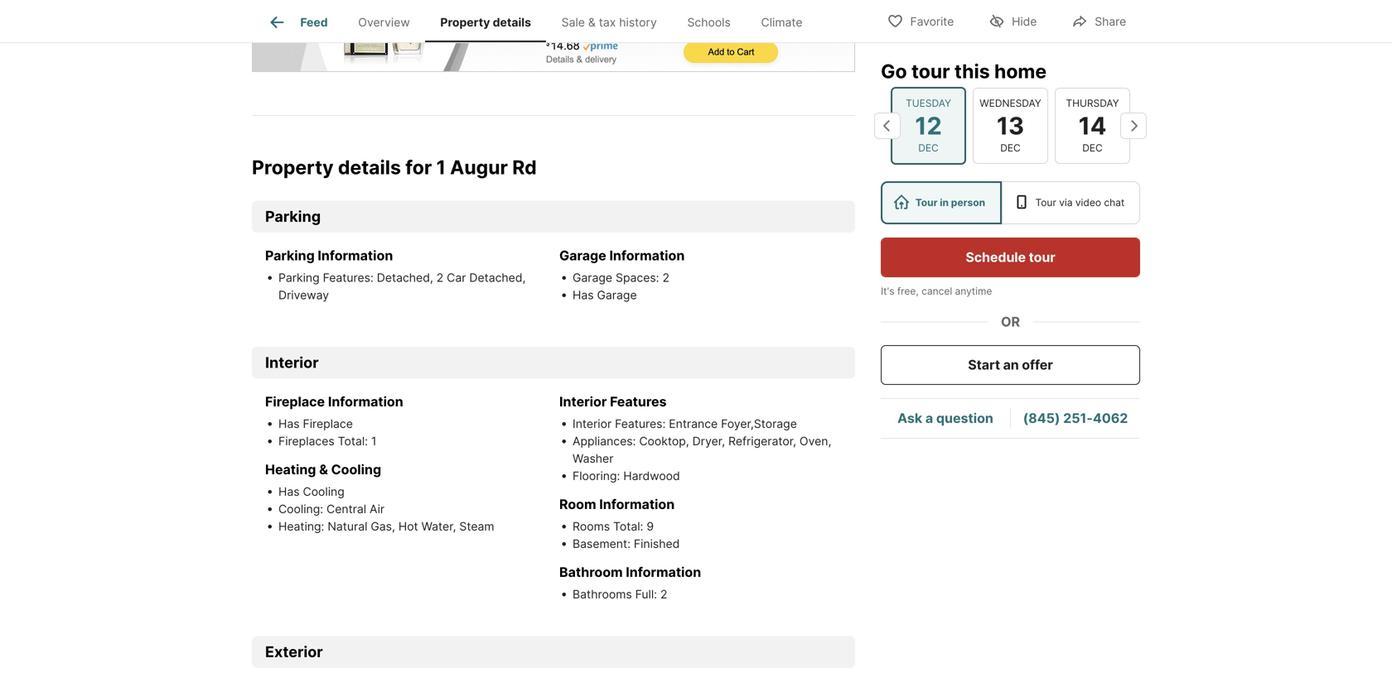 Task type: locate. For each thing, give the bounding box(es) containing it.
1 horizontal spatial dec
[[1001, 142, 1021, 154]]

1 horizontal spatial 1
[[436, 156, 446, 179]]

2 horizontal spatial dec
[[1083, 142, 1103, 154]]

0 horizontal spatial details
[[338, 156, 401, 179]]

0 horizontal spatial &
[[319, 462, 328, 478]]

dec down 14
[[1083, 142, 1103, 154]]

1 vertical spatial parking
[[265, 248, 315, 264]]

None button
[[891, 87, 966, 165], [973, 88, 1048, 164], [1055, 88, 1131, 164], [891, 87, 966, 165], [973, 88, 1048, 164], [1055, 88, 1131, 164]]

fireplaces
[[278, 435, 335, 449]]

& for heating
[[319, 462, 328, 478]]

information for room information rooms total: 9 basement: finished
[[599, 497, 675, 513]]

an
[[1003, 357, 1019, 373]]

detached, right car
[[469, 271, 526, 285]]

1 vertical spatial property
[[252, 156, 334, 179]]

dec
[[919, 142, 939, 154], [1001, 142, 1021, 154], [1083, 142, 1103, 154]]

14
[[1079, 111, 1107, 140]]

2 dec from the left
[[1001, 142, 1021, 154]]

features: down parking information at the left top
[[323, 271, 374, 285]]

total:
[[338, 435, 368, 449], [613, 520, 644, 534]]

tab list
[[252, 0, 831, 42]]

tab list containing feed
[[252, 0, 831, 42]]

& right heating
[[319, 462, 328, 478]]

a
[[926, 411, 933, 427]]

1 vertical spatial features:
[[615, 417, 666, 431]]

information up fireplaces
[[328, 394, 403, 410]]

2 tour from the left
[[1036, 197, 1057, 209]]

garage
[[559, 248, 606, 264], [573, 271, 613, 285], [597, 288, 637, 303]]

tour up tuesday
[[912, 60, 950, 83]]

cooling
[[331, 462, 381, 478], [303, 485, 345, 499]]

bathrooms
[[573, 588, 632, 602]]

1 horizontal spatial features:
[[615, 417, 666, 431]]

2 inside bathroom information bathrooms full: 2
[[661, 588, 668, 602]]

rooms
[[573, 520, 610, 534]]

dec inside thursday 14 dec
[[1083, 142, 1103, 154]]

anytime
[[955, 286, 992, 298]]

information inside fireplace information has fireplace fireplaces total: 1
[[328, 394, 403, 410]]

interior features interior features: entrance foyer,storage
[[559, 394, 797, 431]]

information up full:
[[626, 565, 701, 581]]

cancel
[[922, 286, 952, 298]]

1 vertical spatial fireplace
[[303, 417, 353, 431]]

air
[[370, 503, 385, 517]]

go tour this home
[[881, 60, 1047, 83]]

property
[[440, 15, 490, 29], [252, 156, 334, 179]]

property for property details
[[440, 15, 490, 29]]

information inside bathroom information bathrooms full: 2
[[626, 565, 701, 581]]

room information rooms total: 9 basement: finished
[[559, 497, 680, 552]]

tour for tour in person
[[916, 197, 938, 209]]

0 horizontal spatial 1
[[371, 435, 377, 449]]

2 left car
[[437, 271, 444, 285]]

1 vertical spatial total:
[[613, 520, 644, 534]]

1 horizontal spatial details
[[493, 15, 531, 29]]

information up 9
[[599, 497, 675, 513]]

heating:
[[278, 520, 324, 534]]

0 horizontal spatial tour
[[912, 60, 950, 83]]

1 vertical spatial has
[[278, 417, 300, 431]]

person
[[951, 197, 986, 209]]

has inside fireplace information has fireplace fireplaces total: 1
[[278, 417, 300, 431]]

2 right spaces:
[[663, 271, 670, 285]]

0 vertical spatial details
[[493, 15, 531, 29]]

1 vertical spatial interior
[[559, 394, 607, 410]]

features: down features
[[615, 417, 666, 431]]

tour inside schedule tour button
[[1029, 249, 1056, 266]]

information inside the garage information garage spaces: 2 has garage
[[610, 248, 685, 264]]

1 horizontal spatial total:
[[613, 520, 644, 534]]

spaces:
[[616, 271, 659, 285]]

video
[[1076, 197, 1102, 209]]

for
[[406, 156, 432, 179]]

1 vertical spatial 1
[[371, 435, 377, 449]]

2 for garage
[[663, 271, 670, 285]]

1 vertical spatial &
[[319, 462, 328, 478]]

0 vertical spatial has
[[573, 288, 594, 303]]

1 horizontal spatial tour
[[1036, 197, 1057, 209]]

0 vertical spatial garage
[[559, 248, 606, 264]]

details left "for"
[[338, 156, 401, 179]]

1 right "for"
[[436, 156, 446, 179]]

interior
[[265, 354, 319, 372], [559, 394, 607, 410], [573, 417, 612, 431]]

0 horizontal spatial property
[[252, 156, 334, 179]]

& left tax
[[588, 15, 596, 29]]

detached, 2 car detached, driveway
[[278, 271, 526, 303]]

0 vertical spatial interior
[[265, 354, 319, 372]]

& inside heating & cooling has cooling cooling: central air heating: natural gas, hot water, steam
[[319, 462, 328, 478]]

9
[[647, 520, 654, 534]]

0 vertical spatial fireplace
[[265, 394, 325, 410]]

ask a question link
[[898, 411, 994, 427]]

1 up heating & cooling has cooling cooling: central air heating: natural gas, hot water, steam
[[371, 435, 377, 449]]

2 vertical spatial parking
[[278, 271, 320, 285]]

(845)
[[1023, 411, 1060, 427]]

detached, left car
[[377, 271, 433, 285]]

1 horizontal spatial &
[[588, 15, 596, 29]]

details inside property details tab
[[493, 15, 531, 29]]

0 vertical spatial total:
[[338, 435, 368, 449]]

tuesday
[[906, 97, 951, 109]]

wednesday
[[980, 97, 1042, 109]]

information up spaces:
[[610, 248, 685, 264]]

1 vertical spatial tour
[[1029, 249, 1056, 266]]

information for parking information
[[318, 248, 393, 264]]

interior for interior features interior features: entrance foyer,storage
[[559, 394, 607, 410]]

tour right schedule
[[1029, 249, 1056, 266]]

(845) 251-4062 link
[[1023, 411, 1128, 427]]

features:
[[323, 271, 374, 285], [615, 417, 666, 431]]

1 vertical spatial details
[[338, 156, 401, 179]]

tour
[[912, 60, 950, 83], [1029, 249, 1056, 266]]

refrigerator,
[[729, 435, 796, 449]]

12
[[915, 111, 942, 140]]

0 vertical spatial property
[[440, 15, 490, 29]]

2 vertical spatial garage
[[597, 288, 637, 303]]

tour for go
[[912, 60, 950, 83]]

information
[[318, 248, 393, 264], [610, 248, 685, 264], [328, 394, 403, 410], [599, 497, 675, 513], [626, 565, 701, 581]]

1 horizontal spatial property
[[440, 15, 490, 29]]

1 horizontal spatial detached,
[[469, 271, 526, 285]]

1
[[436, 156, 446, 179], [371, 435, 377, 449]]

details left the sale
[[493, 15, 531, 29]]

dec inside tuesday 12 dec
[[919, 142, 939, 154]]

0 horizontal spatial total:
[[338, 435, 368, 449]]

water,
[[422, 520, 456, 534]]

parking features:
[[278, 271, 377, 285]]

has
[[573, 288, 594, 303], [278, 417, 300, 431], [278, 485, 300, 499]]

list box
[[881, 182, 1140, 225]]

0 horizontal spatial detached,
[[377, 271, 433, 285]]

hide
[[1012, 15, 1037, 29]]

heating & cooling has cooling cooling: central air heating: natural gas, hot water, steam
[[265, 462, 494, 534]]

information for garage information garage spaces: 2 has garage
[[610, 248, 685, 264]]

& inside tab
[[588, 15, 596, 29]]

bathroom information bathrooms full: 2
[[559, 565, 701, 602]]

1 horizontal spatial tour
[[1029, 249, 1056, 266]]

1 tour from the left
[[916, 197, 938, 209]]

tour left in
[[916, 197, 938, 209]]

total: left 9
[[613, 520, 644, 534]]

0 horizontal spatial tour
[[916, 197, 938, 209]]

cooktop, dryer, refrigerator, oven, washer
[[573, 435, 832, 466]]

ask a question
[[898, 411, 994, 427]]

0 vertical spatial parking
[[265, 208, 321, 226]]

tour left via
[[1036, 197, 1057, 209]]

information up parking features:
[[318, 248, 393, 264]]

dec inside wednesday 13 dec
[[1001, 142, 1021, 154]]

features
[[610, 394, 667, 410]]

parking for parking
[[265, 208, 321, 226]]

it's
[[881, 286, 895, 298]]

0 horizontal spatial dec
[[919, 142, 939, 154]]

ask
[[898, 411, 923, 427]]

property for property details for 1 augur rd
[[252, 156, 334, 179]]

property details for 1 augur rd
[[252, 156, 537, 179]]

fireplace information has fireplace fireplaces total: 1
[[265, 394, 403, 449]]

0 vertical spatial &
[[588, 15, 596, 29]]

total: right fireplaces
[[338, 435, 368, 449]]

tour
[[916, 197, 938, 209], [1036, 197, 1057, 209]]

tour inside 'tour in person' option
[[916, 197, 938, 209]]

dec down 13
[[1001, 142, 1021, 154]]

schools tab
[[672, 2, 746, 42]]

thursday
[[1066, 97, 1119, 109]]

share
[[1095, 15, 1126, 29]]

0 horizontal spatial features:
[[323, 271, 374, 285]]

washer
[[573, 452, 614, 466]]

feed link
[[267, 12, 328, 32]]

dec down 12
[[919, 142, 939, 154]]

2 vertical spatial has
[[278, 485, 300, 499]]

3 dec from the left
[[1083, 142, 1103, 154]]

property inside property details tab
[[440, 15, 490, 29]]

details for property details for 1 augur rd
[[338, 156, 401, 179]]

tour inside option
[[1036, 197, 1057, 209]]

0 vertical spatial tour
[[912, 60, 950, 83]]

1 inside fireplace information has fireplace fireplaces total: 1
[[371, 435, 377, 449]]

1 dec from the left
[[919, 142, 939, 154]]

2 inside the garage information garage spaces: 2 has garage
[[663, 271, 670, 285]]

flooring:
[[573, 470, 620, 484]]

0 vertical spatial cooling
[[331, 462, 381, 478]]

question
[[936, 411, 994, 427]]

car
[[447, 271, 466, 285]]

2 right full:
[[661, 588, 668, 602]]

information inside room information rooms total: 9 basement: finished
[[599, 497, 675, 513]]



Task type: vqa. For each thing, say whether or not it's contained in the screenshot.
2 within DETACHED, 2 CAR DETACHED, DRIVEWAY
yes



Task type: describe. For each thing, give the bounding box(es) containing it.
hide button
[[975, 4, 1051, 38]]

tuesday 12 dec
[[906, 97, 951, 154]]

entrance
[[669, 417, 718, 431]]

steam
[[459, 520, 494, 534]]

schedule tour button
[[881, 238, 1140, 278]]

basement:
[[573, 538, 631, 552]]

tour via video chat
[[1036, 197, 1125, 209]]

bathroom
[[559, 565, 623, 581]]

cooling:
[[278, 503, 323, 517]]

previous image
[[874, 113, 901, 139]]

this
[[955, 60, 990, 83]]

features: inside interior features interior features: entrance foyer,storage
[[615, 417, 666, 431]]

room
[[559, 497, 596, 513]]

1 vertical spatial garage
[[573, 271, 613, 285]]

heating
[[265, 462, 316, 478]]

tour in person option
[[881, 182, 1002, 225]]

property details tab
[[425, 2, 546, 42]]

start an offer
[[968, 357, 1053, 373]]

in
[[940, 197, 949, 209]]

2 for bathroom
[[661, 588, 668, 602]]

next image
[[1121, 113, 1147, 139]]

parking for parking features:
[[278, 271, 320, 285]]

dec for 13
[[1001, 142, 1021, 154]]

has inside heating & cooling has cooling cooling: central air heating: natural gas, hot water, steam
[[278, 485, 300, 499]]

augur
[[450, 156, 508, 179]]

start
[[968, 357, 1000, 373]]

0 vertical spatial 1
[[436, 156, 446, 179]]

it's free, cancel anytime
[[881, 286, 992, 298]]

climate tab
[[746, 2, 818, 42]]

tour via video chat option
[[1002, 182, 1140, 225]]

information for bathroom information bathrooms full: 2
[[626, 565, 701, 581]]

hardwood
[[624, 470, 680, 484]]

favorite button
[[873, 4, 968, 38]]

details for property details
[[493, 15, 531, 29]]

property details
[[440, 15, 531, 29]]

garage information garage spaces: 2 has garage
[[559, 248, 685, 303]]

favorite
[[911, 15, 954, 29]]

home
[[995, 60, 1047, 83]]

finished
[[634, 538, 680, 552]]

appliances:
[[573, 435, 639, 449]]

(845) 251-4062
[[1023, 411, 1128, 427]]

free,
[[897, 286, 919, 298]]

sale & tax history
[[562, 15, 657, 29]]

parking for parking information
[[265, 248, 315, 264]]

thursday 14 dec
[[1066, 97, 1119, 154]]

tour for schedule
[[1029, 249, 1056, 266]]

chat
[[1104, 197, 1125, 209]]

overview tab
[[343, 2, 425, 42]]

0 vertical spatial features:
[[323, 271, 374, 285]]

climate
[[761, 15, 803, 29]]

1 detached, from the left
[[377, 271, 433, 285]]

foyer,storage
[[721, 417, 797, 431]]

oven,
[[800, 435, 832, 449]]

251-
[[1064, 411, 1093, 427]]

gas,
[[371, 520, 395, 534]]

start an offer button
[[881, 346, 1140, 385]]

feed
[[300, 15, 328, 29]]

go
[[881, 60, 907, 83]]

share button
[[1058, 4, 1140, 38]]

flooring: hardwood
[[573, 470, 680, 484]]

tax
[[599, 15, 616, 29]]

13
[[997, 111, 1025, 140]]

schedule tour
[[966, 249, 1056, 266]]

dryer,
[[693, 435, 725, 449]]

exterior
[[265, 644, 323, 662]]

2 vertical spatial interior
[[573, 417, 612, 431]]

tour for tour via video chat
[[1036, 197, 1057, 209]]

rd
[[512, 156, 537, 179]]

driveway
[[278, 288, 329, 303]]

history
[[619, 15, 657, 29]]

4062
[[1093, 411, 1128, 427]]

overview
[[358, 15, 410, 29]]

schools
[[687, 15, 731, 29]]

total: inside fireplace information has fireplace fireplaces total: 1
[[338, 435, 368, 449]]

interior for interior
[[265, 354, 319, 372]]

wednesday 13 dec
[[980, 97, 1042, 154]]

& for sale
[[588, 15, 596, 29]]

dec for 14
[[1083, 142, 1103, 154]]

2 inside detached, 2 car detached, driveway
[[437, 271, 444, 285]]

information for fireplace information has fireplace fireplaces total: 1
[[328, 394, 403, 410]]

full:
[[635, 588, 657, 602]]

via
[[1059, 197, 1073, 209]]

sale
[[562, 15, 585, 29]]

hot
[[399, 520, 418, 534]]

cooktop,
[[639, 435, 689, 449]]

2 detached, from the left
[[469, 271, 526, 285]]

natural
[[328, 520, 368, 534]]

or
[[1001, 314, 1020, 330]]

total: inside room information rooms total: 9 basement: finished
[[613, 520, 644, 534]]

list box containing tour in person
[[881, 182, 1140, 225]]

offer
[[1022, 357, 1053, 373]]

schedule
[[966, 249, 1026, 266]]

dec for 12
[[919, 142, 939, 154]]

has inside the garage information garage spaces: 2 has garage
[[573, 288, 594, 303]]

1 vertical spatial cooling
[[303, 485, 345, 499]]

ad region
[[252, 0, 855, 72]]

sale & tax history tab
[[546, 2, 672, 42]]

parking information
[[265, 248, 393, 264]]

tour in person
[[916, 197, 986, 209]]

central
[[327, 503, 366, 517]]



